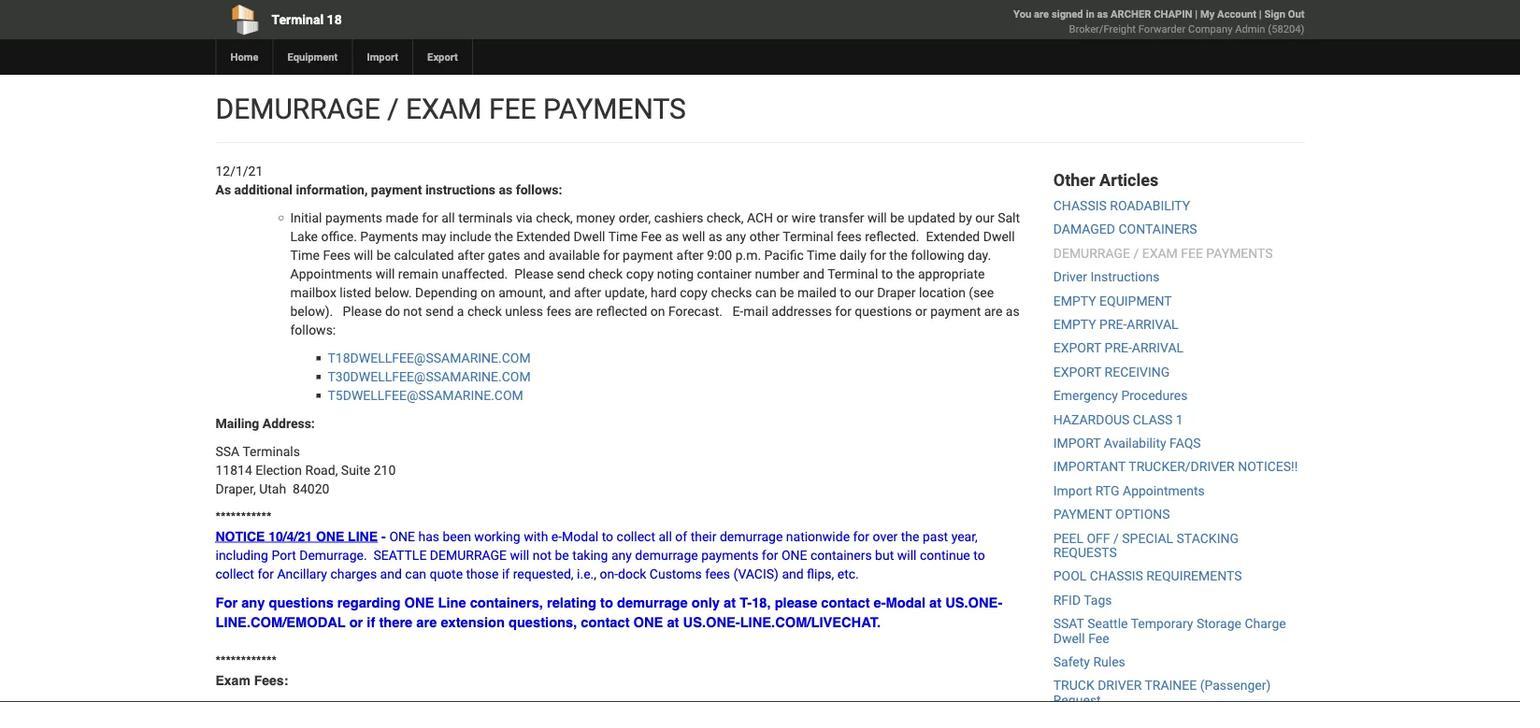 Task type: locate. For each thing, give the bounding box(es) containing it.
one down dock
[[633, 614, 663, 630]]

1 horizontal spatial demurrage
[[430, 547, 507, 563]]

us.one- down continue
[[945, 594, 1002, 610]]

fee
[[489, 92, 536, 125], [1181, 245, 1203, 261]]

be
[[890, 210, 905, 225], [376, 247, 391, 263], [780, 285, 794, 300], [555, 547, 569, 563]]

0 vertical spatial empty
[[1053, 293, 1096, 308]]

fees up daily
[[837, 229, 862, 244]]

our
[[975, 210, 994, 225], [855, 285, 874, 300]]

payments
[[325, 210, 382, 225], [701, 547, 759, 563]]

0 vertical spatial fee
[[489, 92, 536, 125]]

are right there
[[416, 614, 437, 630]]

options
[[1115, 507, 1170, 522]]

hard
[[651, 285, 677, 300]]

after down well on the top left
[[676, 247, 704, 263]]

1 horizontal spatial can
[[755, 285, 777, 300]]

demurrage down dock
[[617, 594, 688, 610]]

include
[[449, 229, 491, 244]]

import rtg appointments link
[[1053, 483, 1205, 498]]

terminal
[[272, 12, 324, 27], [783, 229, 833, 244], [828, 266, 878, 281]]

demurrage down the been
[[430, 547, 507, 563]]

all up 'may'
[[442, 210, 455, 225]]

can down seattle
[[405, 566, 426, 582]]

1 extended from the left
[[516, 229, 570, 244]]

0 vertical spatial exam
[[406, 92, 482, 125]]

us.one- down 'only' on the left of the page
[[683, 614, 740, 630]]

or down regarding
[[349, 614, 363, 630]]

our left draper
[[855, 285, 874, 300]]

depending
[[415, 285, 477, 300]]

0 horizontal spatial our
[[855, 285, 874, 300]]

not right "do"
[[403, 303, 422, 319]]

2 horizontal spatial /
[[1134, 245, 1139, 261]]

payments inside initial payments made for all terminals via check, money order, cashiers check, ach or wire transfer will be updated by our salt lake office. payments may include the extended dwell time fee as well as any other terminal fees reflected.  extended dwell time fees will be calculated after gates and available for payment after 9:00 p.m. pacific time daily for the following day. appointments will remain unaffected.  please send check copy noting container number and terminal to the appropriate mailbox listed below. depending on amount, and after update, hard copy checks can be mailed to our draper location (see below).   please do not send a check unless fees are reflected on forecast.   e-mail addresses for questions or payment are as follows:
[[325, 210, 382, 225]]

instructions
[[1090, 269, 1160, 285]]

cashiers
[[654, 210, 703, 225]]

customs
[[650, 566, 702, 582]]

demurrage inside one has been working with e-modal to collect all of their demurrage nationwide for over the past year, including port demurrage.  seattle demurrage will not be taking any demurrage payments for one containers but will continue to collect for ancillary charges and can quote those if requested, i.e., on-dock customs fees (vacis) and flips, etc.
[[430, 547, 507, 563]]

1 check, from the left
[[536, 210, 573, 225]]

0 horizontal spatial import
[[367, 51, 398, 63]]

2 vertical spatial /
[[1114, 530, 1119, 546]]

are inside for any questions regarding one line containers, relating to demurrage only at t-18, please contact e-modal at us.one- line.com/emodal or if there are extension questions, contact one at us.one-line.com/livechat.
[[416, 614, 437, 630]]

pre-
[[1100, 317, 1127, 332], [1105, 340, 1132, 356]]

location
[[919, 285, 966, 300]]

0 vertical spatial any
[[726, 229, 746, 244]]

a
[[457, 303, 464, 319]]

1 vertical spatial appointments
[[1123, 483, 1205, 498]]

payment down location
[[930, 303, 981, 319]]

************ exam fees:
[[215, 653, 288, 688]]

notices!!
[[1238, 459, 1298, 475]]

1 horizontal spatial if
[[502, 566, 510, 582]]

empty down empty equipment link
[[1053, 317, 1096, 332]]

1 vertical spatial all
[[659, 529, 672, 544]]

0 horizontal spatial exam
[[406, 92, 482, 125]]

1 horizontal spatial contact
[[821, 594, 870, 610]]

1 horizontal spatial fee
[[1088, 630, 1109, 646]]

1 vertical spatial us.one-
[[683, 614, 740, 630]]

dwell down the money
[[574, 229, 605, 244]]

1 vertical spatial can
[[405, 566, 426, 582]]

(passenger)
[[1200, 678, 1271, 693]]

0 horizontal spatial questions
[[269, 594, 334, 610]]

1
[[1176, 412, 1183, 427]]

after left update,
[[574, 285, 601, 300]]

0 vertical spatial us.one-
[[945, 594, 1002, 610]]

any
[[726, 229, 746, 244], [611, 547, 632, 563], [241, 594, 265, 610]]

| left the sign at the top of page
[[1259, 8, 1262, 20]]

our right by in the top right of the page
[[975, 210, 994, 225]]

the inside one has been working with e-modal to collect all of their demurrage nationwide for over the past year, including port demurrage.  seattle demurrage will not be taking any demurrage payments for one containers but will continue to collect for ancillary charges and can quote those if requested, i.e., on-dock customs fees (vacis) and flips, etc.
[[901, 529, 919, 544]]

fee inside initial payments made for all terminals via check, money order, cashiers check, ach or wire transfer will be updated by our salt lake office. payments may include the extended dwell time fee as well as any other terminal fees reflected.  extended dwell time fees will be calculated after gates and available for payment after 9:00 p.m. pacific time daily for the following day. appointments will remain unaffected.  please send check copy noting container number and terminal to the appropriate mailbox listed below. depending on amount, and after update, hard copy checks can be mailed to our draper location (see below).   please do not send a check unless fees are reflected on forecast.   e-mail addresses for questions or payment are as follows:
[[641, 229, 662, 244]]

roadability
[[1110, 198, 1190, 213]]

only
[[692, 594, 720, 610]]

regarding
[[337, 594, 401, 610]]

instructions
[[425, 182, 496, 197]]

1 horizontal spatial payment
[[623, 247, 673, 263]]

follows: inside "12/1/21 as additional information, payment instructions as follows:"
[[516, 182, 562, 197]]

time left daily
[[807, 247, 836, 263]]

payments inside one has been working with e-modal to collect all of their demurrage nationwide for over the past year, including port demurrage.  seattle demurrage will not be taking any demurrage payments for one containers but will continue to collect for ancillary charges and can quote those if requested, i.e., on-dock customs fees (vacis) and flips, etc.
[[701, 547, 759, 563]]

payment up noting
[[623, 247, 673, 263]]

continue
[[920, 547, 970, 563]]

collect up dock
[[617, 529, 655, 544]]

1 horizontal spatial questions
[[855, 303, 912, 319]]

will right but
[[897, 547, 917, 563]]

follows: inside initial payments made for all terminals via check, money order, cashiers check, ach or wire transfer will be updated by our salt lake office. payments may include the extended dwell time fee as well as any other terminal fees reflected.  extended dwell time fees will be calculated after gates and available for payment after 9:00 p.m. pacific time daily for the following day. appointments will remain unaffected.  please send check copy noting container number and terminal to the appropriate mailbox listed below. depending on amount, and after update, hard copy checks can be mailed to our draper location (see below).   please do not send a check unless fees are reflected on forecast.   e-mail addresses for questions or payment are as follows:
[[290, 322, 336, 337]]

1 vertical spatial /
[[1134, 245, 1139, 261]]

seattle
[[1087, 616, 1128, 631]]

e- right 'with'
[[551, 529, 562, 544]]

0 vertical spatial e-
[[551, 529, 562, 544]]

one left line
[[316, 529, 344, 544]]

past
[[923, 529, 948, 544]]

peel
[[1053, 530, 1084, 546]]

(58204)
[[1268, 23, 1305, 35]]

fees
[[837, 229, 862, 244], [546, 303, 571, 319], [705, 566, 730, 582]]

2 horizontal spatial or
[[915, 303, 927, 319]]

2 horizontal spatial demurrage
[[1053, 245, 1130, 261]]

pool
[[1053, 569, 1087, 584]]

appropriate
[[918, 266, 985, 281]]

0 vertical spatial fee
[[641, 229, 662, 244]]

0 vertical spatial or
[[776, 210, 788, 225]]

0 horizontal spatial if
[[367, 614, 375, 630]]

not up requested,
[[533, 547, 552, 563]]

e- down but
[[874, 594, 886, 610]]

follows: down mailbox
[[290, 322, 336, 337]]

payment up made at the left top of the page
[[371, 182, 422, 197]]

to down "on-"
[[600, 594, 613, 610]]

0 horizontal spatial |
[[1195, 8, 1198, 20]]

for any questions regarding one line containers, relating to demurrage only at t-18, please contact e-modal at us.one- line.com/emodal or if there are extension questions, contact one at us.one-line.com/livechat.
[[215, 594, 1002, 630]]

if right those in the bottom of the page
[[502, 566, 510, 582]]

0 horizontal spatial copy
[[626, 266, 654, 281]]

equipment
[[1100, 293, 1172, 308]]

damaged containers link
[[1053, 222, 1197, 237]]

pacific
[[764, 247, 804, 263]]

terminal left 18
[[272, 12, 324, 27]]

0 horizontal spatial payments
[[325, 210, 382, 225]]

demurrage down "equipment" link
[[215, 92, 380, 125]]

1 horizontal spatial follows:
[[516, 182, 562, 197]]

demurrage up (vacis)
[[720, 529, 783, 544]]

1 vertical spatial payments
[[701, 547, 759, 563]]

0 vertical spatial export
[[1053, 340, 1101, 356]]

appointments down fees
[[290, 266, 372, 281]]

copy down noting
[[680, 285, 708, 300]]

fee inside other articles chassis roadability damaged containers demurrage / exam fee payments driver instructions empty equipment empty pre-arrival export pre-arrival export receiving emergency procedures hazardous class 1 import availability faqs important trucker/driver notices!! import rtg appointments payment options peel off / special stacking requests pool chassis requirements rfid tags ssat seattle temporary storage charge dwell fee safety rules truck driver trainee (passenger) request
[[1181, 245, 1203, 261]]

any inside initial payments made for all terminals via check, money order, cashiers check, ach or wire transfer will be updated by our salt lake office. payments may include the extended dwell time fee as well as any other terminal fees reflected.  extended dwell time fees will be calculated after gates and available for payment after 9:00 p.m. pacific time daily for the following day. appointments will remain unaffected.  please send check copy noting container number and terminal to the appropriate mailbox listed below. depending on amount, and after update, hard copy checks can be mailed to our draper location (see below).   please do not send a check unless fees are reflected on forecast.   e-mail addresses for questions or payment are as follows:
[[726, 229, 746, 244]]

1 horizontal spatial import
[[1053, 483, 1092, 498]]

1 horizontal spatial /
[[1114, 530, 1119, 546]]

0 vertical spatial /
[[387, 92, 399, 125]]

0 horizontal spatial e-
[[551, 529, 562, 544]]

important
[[1053, 459, 1126, 475]]

at down customs
[[667, 614, 679, 630]]

0 horizontal spatial extended
[[516, 229, 570, 244]]

t-
[[740, 594, 752, 610]]

2 vertical spatial demurrage
[[430, 547, 507, 563]]

articles
[[1100, 170, 1159, 190]]

1 horizontal spatial all
[[659, 529, 672, 544]]

home
[[230, 51, 258, 63]]

or left "wire"
[[776, 210, 788, 225]]

0 horizontal spatial modal
[[562, 529, 599, 544]]

check
[[588, 266, 623, 281], [467, 303, 502, 319]]

extended down by in the top right of the page
[[926, 229, 980, 244]]

on down hard
[[650, 303, 665, 319]]

0 horizontal spatial fee
[[641, 229, 662, 244]]

0 horizontal spatial any
[[241, 594, 265, 610]]

| left my
[[1195, 8, 1198, 20]]

0 vertical spatial our
[[975, 210, 994, 225]]

truck
[[1053, 678, 1094, 693]]

fee up safety rules link
[[1088, 630, 1109, 646]]

fees right unless
[[546, 303, 571, 319]]

containers,
[[470, 594, 543, 610]]

|
[[1195, 8, 1198, 20], [1259, 8, 1262, 20]]

special
[[1122, 530, 1173, 546]]

are right you
[[1034, 8, 1049, 20]]

sign out link
[[1264, 8, 1305, 20]]

chassis up tags
[[1090, 569, 1143, 584]]

import inside other articles chassis roadability damaged containers demurrage / exam fee payments driver instructions empty equipment empty pre-arrival export pre-arrival export receiving emergency procedures hazardous class 1 import availability faqs important trucker/driver notices!! import rtg appointments payment options peel off / special stacking requests pool chassis requirements rfid tags ssat seattle temporary storage charge dwell fee safety rules truck driver trainee (passenger) request
[[1053, 483, 1092, 498]]

after down the include
[[457, 247, 485, 263]]

0 vertical spatial payment
[[371, 182, 422, 197]]

faqs
[[1170, 435, 1201, 451]]

1 horizontal spatial us.one-
[[945, 594, 1002, 610]]

e-
[[551, 529, 562, 544], [874, 594, 886, 610]]

2 vertical spatial fees
[[705, 566, 730, 582]]

check, right via
[[536, 210, 573, 225]]

payment options link
[[1053, 507, 1170, 522]]

for up (vacis)
[[762, 547, 778, 563]]

line.com/livechat.
[[740, 614, 881, 630]]

1 horizontal spatial payments
[[701, 547, 759, 563]]

exam
[[406, 92, 482, 125], [1142, 245, 1178, 261]]

1 horizontal spatial fee
[[1181, 245, 1203, 261]]

payments up (vacis)
[[701, 547, 759, 563]]

temporary
[[1131, 616, 1193, 631]]

2 export from the top
[[1053, 364, 1101, 380]]

draper
[[877, 285, 916, 300]]

0 horizontal spatial follows:
[[290, 322, 336, 337]]

1 vertical spatial any
[[611, 547, 632, 563]]

18,
[[752, 594, 771, 610]]

1 horizontal spatial modal
[[886, 594, 926, 610]]

exam down export at the top left of the page
[[406, 92, 482, 125]]

2 vertical spatial terminal
[[828, 266, 878, 281]]

and
[[524, 247, 545, 263], [803, 266, 825, 281], [549, 285, 571, 300], [380, 566, 402, 582], [782, 566, 804, 582]]

to inside for any questions regarding one line containers, relating to demurrage only at t-18, please contact e-modal at us.one- line.com/emodal or if there are extension questions, contact one at us.one-line.com/livechat.
[[600, 594, 613, 610]]

1 | from the left
[[1195, 8, 1198, 20]]

mailed
[[797, 285, 837, 300]]

time
[[608, 229, 638, 244], [290, 247, 320, 263], [807, 247, 836, 263]]

appointments
[[290, 266, 372, 281], [1123, 483, 1205, 498]]

be up requested,
[[555, 547, 569, 563]]

will right transfer on the top
[[868, 210, 887, 225]]

if inside one has been working with e-modal to collect all of their demurrage nationwide for over the past year, including port demurrage.  seattle demurrage will not be taking any demurrage payments for one containers but will continue to collect for ancillary charges and can quote those if requested, i.e., on-dock customs fees (vacis) and flips, etc.
[[502, 566, 510, 582]]

send
[[557, 266, 585, 281], [425, 303, 454, 319]]

may
[[422, 229, 446, 244]]

sign
[[1264, 8, 1285, 20]]

fee down order,
[[641, 229, 662, 244]]

0 horizontal spatial check,
[[536, 210, 573, 225]]

0 vertical spatial check
[[588, 266, 623, 281]]

1 vertical spatial import
[[1053, 483, 1092, 498]]

1 horizontal spatial check,
[[707, 210, 744, 225]]

can inside one has been working with e-modal to collect all of their demurrage nationwide for over the past year, including port demurrage.  seattle demurrage will not be taking any demurrage payments for one containers but will continue to collect for ancillary charges and can quote those if requested, i.e., on-dock customs fees (vacis) and flips, etc.
[[405, 566, 426, 582]]

1 vertical spatial export
[[1053, 364, 1101, 380]]

2 horizontal spatial payment
[[930, 303, 981, 319]]

payments inside other articles chassis roadability damaged containers demurrage / exam fee payments driver instructions empty equipment empty pre-arrival export pre-arrival export receiving emergency procedures hazardous class 1 import availability faqs important trucker/driver notices!! import rtg appointments payment options peel off / special stacking requests pool chassis requirements rfid tags ssat seattle temporary storage charge dwell fee safety rules truck driver trainee (passenger) request
[[1206, 245, 1273, 261]]

on left amount,
[[481, 285, 495, 300]]

empty equipment link
[[1053, 293, 1172, 308]]

0 vertical spatial pre-
[[1100, 317, 1127, 332]]

for up 'may'
[[422, 210, 438, 225]]

1 vertical spatial copy
[[680, 285, 708, 300]]

election
[[255, 462, 302, 478]]

line.com/emodal
[[215, 614, 346, 630]]

will down 'with'
[[510, 547, 529, 563]]

on
[[481, 285, 495, 300], [650, 303, 665, 319]]

1 vertical spatial follows:
[[290, 322, 336, 337]]

1 vertical spatial not
[[533, 547, 552, 563]]

at left t-
[[724, 594, 736, 610]]

export up export receiving link
[[1053, 340, 1101, 356]]

can up mail
[[755, 285, 777, 300]]

any up dock
[[611, 547, 632, 563]]

order,
[[619, 210, 651, 225]]

0 vertical spatial follows:
[[516, 182, 562, 197]]

check right a
[[467, 303, 502, 319]]

information,
[[296, 182, 368, 197]]

pool chassis requirements link
[[1053, 569, 1242, 584]]

modal up taking
[[562, 529, 599, 544]]

terminal down daily
[[828, 266, 878, 281]]

appointments inside other articles chassis roadability damaged containers demurrage / exam fee payments driver instructions empty equipment empty pre-arrival export pre-arrival export receiving emergency procedures hazardous class 1 import availability faqs important trucker/driver notices!! import rtg appointments payment options peel off / special stacking requests pool chassis requirements rfid tags ssat seattle temporary storage charge dwell fee safety rules truck driver trainee (passenger) request
[[1123, 483, 1205, 498]]

export up emergency
[[1053, 364, 1101, 380]]

fee inside other articles chassis roadability damaged containers demurrage / exam fee payments driver instructions empty equipment empty pre-arrival export pre-arrival export receiving emergency procedures hazardous class 1 import availability faqs important trucker/driver notices!! import rtg appointments payment options peel off / special stacking requests pool chassis requirements rfid tags ssat seattle temporary storage charge dwell fee safety rules truck driver trainee (passenger) request
[[1088, 630, 1109, 646]]

pre- down empty equipment link
[[1100, 317, 1127, 332]]

be left the updated
[[890, 210, 905, 225]]

send down depending
[[425, 303, 454, 319]]

safety rules link
[[1053, 654, 1125, 670]]

1 empty from the top
[[1053, 293, 1096, 308]]

dwell up safety
[[1053, 630, 1085, 646]]

to up draper
[[881, 266, 893, 281]]

12/1/21 as additional information, payment instructions as follows:
[[215, 163, 562, 197]]

or down location
[[915, 303, 927, 319]]

-
[[381, 529, 386, 544]]

0 vertical spatial can
[[755, 285, 777, 300]]

contact down relating
[[581, 614, 630, 630]]

fee
[[641, 229, 662, 244], [1088, 630, 1109, 646]]

1 vertical spatial fee
[[1088, 630, 1109, 646]]

0 vertical spatial modal
[[562, 529, 599, 544]]

dwell down "salt"
[[983, 229, 1015, 244]]

salt
[[998, 210, 1020, 225]]

arrival down equipment
[[1127, 317, 1179, 332]]

seattle
[[374, 547, 427, 563]]

fees up 'only' on the left of the page
[[705, 566, 730, 582]]

or
[[776, 210, 788, 225], [915, 303, 927, 319], [349, 614, 363, 630]]

0 horizontal spatial check
[[467, 303, 502, 319]]

1 horizontal spatial appointments
[[1123, 483, 1205, 498]]

0 horizontal spatial can
[[405, 566, 426, 582]]

0 vertical spatial if
[[502, 566, 510, 582]]

follows: up via
[[516, 182, 562, 197]]

2 empty from the top
[[1053, 317, 1096, 332]]

/ down damaged containers link
[[1134, 245, 1139, 261]]

2 vertical spatial or
[[349, 614, 363, 630]]

arrival up receiving
[[1132, 340, 1184, 356]]

1 horizontal spatial extended
[[926, 229, 980, 244]]

1 vertical spatial payment
[[623, 247, 673, 263]]

0 horizontal spatial not
[[403, 303, 422, 319]]

after
[[457, 247, 485, 263], [676, 247, 704, 263], [574, 285, 601, 300]]

0 vertical spatial payments
[[325, 210, 382, 225]]

for
[[215, 594, 238, 610]]

emergency procedures link
[[1053, 388, 1188, 403]]

0 vertical spatial copy
[[626, 266, 654, 281]]

any right for
[[241, 594, 265, 610]]

modal down but
[[886, 594, 926, 610]]

all
[[442, 210, 455, 225], [659, 529, 672, 544]]

questions up line.com/emodal
[[269, 594, 334, 610]]

exam down containers
[[1142, 245, 1178, 261]]

0 vertical spatial all
[[442, 210, 455, 225]]

2 horizontal spatial dwell
[[1053, 630, 1085, 646]]

1 vertical spatial payments
[[1206, 245, 1273, 261]]

if inside for any questions regarding one line containers, relating to demurrage only at t-18, please contact e-modal at us.one- line.com/emodal or if there are extension questions, contact one at us.one-line.com/livechat.
[[367, 614, 375, 630]]

import left export 'link'
[[367, 51, 398, 63]]

demurrage
[[215, 92, 380, 125], [1053, 245, 1130, 261], [430, 547, 507, 563]]

e- inside one has been working with e-modal to collect all of their demurrage nationwide for over the past year, including port demurrage.  seattle demurrage will not be taking any demurrage payments for one containers but will continue to collect for ancillary charges and can quote those if requested, i.e., on-dock customs fees (vacis) and flips, etc.
[[551, 529, 562, 544]]

1 vertical spatial or
[[915, 303, 927, 319]]

all left of
[[659, 529, 672, 544]]

contact down etc.
[[821, 594, 870, 610]]

driver
[[1098, 678, 1142, 693]]

questions
[[855, 303, 912, 319], [269, 594, 334, 610]]

extended down via
[[516, 229, 570, 244]]

to down year,
[[973, 547, 985, 563]]



Task type: vqa. For each thing, say whether or not it's contained in the screenshot.
: in AENO REQUIRED ACCESSORY : NONE
no



Task type: describe. For each thing, give the bounding box(es) containing it.
money
[[576, 210, 615, 225]]

questions inside for any questions regarding one line containers, relating to demurrage only at t-18, please contact e-modal at us.one- line.com/emodal or if there are extension questions, contact one at us.one-line.com/livechat.
[[269, 594, 334, 610]]

one inside *********** notice 10/4/21 one line -
[[316, 529, 344, 544]]

t18dwellfee@ssamarine.com link
[[328, 350, 531, 366]]

any inside for any questions regarding one line containers, relating to demurrage only at t-18, please contact e-modal at us.one- line.com/emodal or if there are extension questions, contact one at us.one-line.com/livechat.
[[241, 594, 265, 610]]

rfid
[[1053, 592, 1081, 608]]

emergency
[[1053, 388, 1118, 403]]

home link
[[215, 39, 273, 75]]

stacking
[[1177, 530, 1239, 546]]

one up there
[[404, 594, 434, 610]]

questions inside initial payments made for all terminals via check, money order, cashiers check, ach or wire transfer will be updated by our salt lake office. payments may include the extended dwell time fee as well as any other terminal fees reflected.  extended dwell time fees will be calculated after gates and available for payment after 9:00 p.m. pacific time daily for the following day. appointments will remain unaffected.  please send check copy noting container number and terminal to the appropriate mailbox listed below. depending on amount, and after update, hard copy checks can be mailed to our draper location (see below).   please do not send a check unless fees are reflected on forecast.   e-mail addresses for questions or payment are as follows:
[[855, 303, 912, 319]]

suite
[[341, 462, 370, 478]]

remain
[[398, 266, 438, 281]]

0 vertical spatial demurrage
[[720, 529, 783, 544]]

and up please
[[524, 247, 545, 263]]

and down seattle
[[380, 566, 402, 582]]

notice
[[215, 529, 265, 544]]

t5dwellfee@ssamarine.com link
[[328, 388, 523, 403]]

receiving
[[1105, 364, 1170, 380]]

do
[[385, 303, 400, 319]]

0 vertical spatial import
[[367, 51, 398, 63]]

exam
[[215, 673, 250, 688]]

0 vertical spatial contact
[[821, 594, 870, 610]]

been
[[443, 529, 471, 544]]

for down mailed
[[835, 303, 852, 319]]

chassis roadability link
[[1053, 198, 1190, 213]]

2 horizontal spatial time
[[807, 247, 836, 263]]

mail
[[743, 303, 768, 319]]

1 vertical spatial collect
[[215, 566, 254, 582]]

availability
[[1104, 435, 1166, 451]]

1 vertical spatial demurrage
[[635, 547, 698, 563]]

ach
[[747, 210, 773, 225]]

be inside one has been working with e-modal to collect all of their demurrage nationwide for over the past year, including port demurrage.  seattle demurrage will not be taking any demurrage payments for one containers but will continue to collect for ancillary charges and can quote those if requested, i.e., on-dock customs fees (vacis) and flips, etc.
[[555, 547, 569, 563]]

all inside initial payments made for all terminals via check, money order, cashiers check, ach or wire transfer will be updated by our salt lake office. payments may include the extended dwell time fee as well as any other terminal fees reflected.  extended dwell time fees will be calculated after gates and available for payment after 9:00 p.m. pacific time daily for the following day. appointments will remain unaffected.  please send check copy noting container number and terminal to the appropriate mailbox listed below. depending on amount, and after update, hard copy checks can be mailed to our draper location (see below).   please do not send a check unless fees are reflected on forecast.   e-mail addresses for questions or payment are as follows:
[[442, 210, 455, 225]]

be down number
[[780, 285, 794, 300]]

storage
[[1197, 616, 1242, 631]]

import availability faqs link
[[1053, 435, 1201, 451]]

2 horizontal spatial fees
[[837, 229, 862, 244]]

update,
[[605, 285, 647, 300]]

10/4/21
[[269, 529, 312, 544]]

draper,
[[215, 481, 256, 496]]

2 vertical spatial payment
[[930, 303, 981, 319]]

2 horizontal spatial at
[[929, 594, 942, 610]]

1 horizontal spatial dwell
[[983, 229, 1015, 244]]

2 | from the left
[[1259, 8, 1262, 20]]

fees:
[[254, 673, 288, 688]]

year,
[[951, 529, 978, 544]]

0 horizontal spatial after
[[457, 247, 485, 263]]

appointments inside initial payments made for all terminals via check, money order, cashiers check, ach or wire transfer will be updated by our salt lake office. payments may include the extended dwell time fee as well as any other terminal fees reflected.  extended dwell time fees will be calculated after gates and available for payment after 9:00 p.m. pacific time daily for the following day. appointments will remain unaffected.  please send check copy noting container number and terminal to the appropriate mailbox listed below. depending on amount, and after update, hard copy checks can be mailed to our draper location (see below).   please do not send a check unless fees are reflected on forecast.   e-mail addresses for questions or payment are as follows:
[[290, 266, 372, 281]]

listed
[[340, 285, 371, 300]]

for down port
[[257, 566, 274, 582]]

please
[[514, 266, 554, 281]]

equipment link
[[273, 39, 352, 75]]

0 horizontal spatial at
[[667, 614, 679, 630]]

will down office. payments
[[354, 247, 373, 263]]

1 vertical spatial check
[[467, 303, 502, 319]]

or inside for any questions regarding one line containers, relating to demurrage only at t-18, please contact e-modal at us.one- line.com/emodal or if there are extension questions, contact one at us.one-line.com/livechat.
[[349, 614, 363, 630]]

0 horizontal spatial time
[[290, 247, 320, 263]]

line
[[348, 529, 378, 544]]

0 vertical spatial collect
[[617, 529, 655, 544]]

2 extended from the left
[[926, 229, 980, 244]]

made
[[386, 210, 419, 225]]

1 vertical spatial pre-
[[1105, 340, 1132, 356]]

demurrage inside for any questions regarding one line containers, relating to demurrage only at t-18, please contact e-modal at us.one- line.com/emodal or if there are extension questions, contact one at us.one-line.com/livechat.
[[617, 594, 688, 610]]

will up "below."
[[376, 266, 395, 281]]

empty pre-arrival link
[[1053, 317, 1179, 332]]

are inside you are signed in as archer chapin | my account | sign out broker/freight forwarder company admin (58204)
[[1034, 8, 1049, 20]]

2 check, from the left
[[707, 210, 744, 225]]

wire
[[792, 210, 816, 225]]

1 export from the top
[[1053, 340, 1101, 356]]

account
[[1217, 8, 1256, 20]]

e- inside for any questions regarding one line containers, relating to demurrage only at t-18, please contact e-modal at us.one- line.com/emodal or if there are extension questions, contact one at us.one-line.com/livechat.
[[874, 594, 886, 610]]

rules
[[1093, 654, 1125, 670]]

truck driver trainee (passenger) request link
[[1053, 678, 1271, 702]]

0 horizontal spatial send
[[425, 303, 454, 319]]

trainee
[[1145, 678, 1197, 693]]

0 horizontal spatial dwell
[[574, 229, 605, 244]]

terminal 18
[[272, 12, 342, 27]]

not inside one has been working with e-modal to collect all of their demurrage nationwide for over the past year, including port demurrage.  seattle demurrage will not be taking any demurrage payments for one containers but will continue to collect for ancillary charges and can quote those if requested, i.e., on-dock customs fees (vacis) and flips, etc.
[[533, 547, 552, 563]]

for left over
[[853, 529, 870, 544]]

can inside initial payments made for all terminals via check, money order, cashiers check, ach or wire transfer will be updated by our salt lake office. payments may include the extended dwell time fee as well as any other terminal fees reflected.  extended dwell time fees will be calculated after gates and available for payment after 9:00 p.m. pacific time daily for the following day. appointments will remain unaffected.  please send check copy noting container number and terminal to the appropriate mailbox listed below. depending on amount, and after update, hard copy checks can be mailed to our draper location (see below).   please do not send a check unless fees are reflected on forecast.   e-mail addresses for questions or payment are as follows:
[[755, 285, 777, 300]]

and up mailed
[[803, 266, 825, 281]]

modal inside one has been working with e-modal to collect all of their demurrage nationwide for over the past year, including port demurrage.  seattle demurrage will not be taking any demurrage payments for one containers but will continue to collect for ancillary charges and can quote those if requested, i.e., on-dock customs fees (vacis) and flips, etc.
[[562, 529, 599, 544]]

0 horizontal spatial us.one-
[[683, 614, 740, 630]]

(see
[[969, 285, 994, 300]]

1 vertical spatial arrival
[[1132, 340, 1184, 356]]

210
[[374, 462, 396, 478]]

0 horizontal spatial payments
[[543, 92, 686, 125]]

driver instructions link
[[1053, 269, 1160, 285]]

modal inside for any questions regarding one line containers, relating to demurrage only at t-18, please contact e-modal at us.one- line.com/emodal or if there are extension questions, contact one at us.one-line.com/livechat.
[[886, 594, 926, 610]]

checks
[[711, 285, 752, 300]]

export
[[427, 51, 458, 63]]

0 horizontal spatial fees
[[546, 303, 571, 319]]

available
[[548, 247, 600, 263]]

0 vertical spatial arrival
[[1127, 317, 1179, 332]]

1 horizontal spatial send
[[557, 266, 585, 281]]

one down nationwide
[[781, 547, 807, 563]]

1 vertical spatial chassis
[[1090, 569, 1143, 584]]

0 vertical spatial chassis
[[1053, 198, 1107, 213]]

to up taking
[[602, 529, 613, 544]]

are down (see at top
[[984, 303, 1002, 319]]

2 horizontal spatial after
[[676, 247, 704, 263]]

by
[[959, 210, 972, 225]]

0 vertical spatial terminal
[[272, 12, 324, 27]]

18
[[327, 12, 342, 27]]

as inside "12/1/21 as additional information, payment instructions as follows:"
[[499, 182, 513, 197]]

class
[[1133, 412, 1173, 427]]

dwell inside other articles chassis roadability damaged containers demurrage / exam fee payments driver instructions empty equipment empty pre-arrival export pre-arrival export receiving emergency procedures hazardous class 1 import availability faqs important trucker/driver notices!! import rtg appointments payment options peel off / special stacking requests pool chassis requirements rfid tags ssat seattle temporary storage charge dwell fee safety rules truck driver trainee (passenger) request
[[1053, 630, 1085, 646]]

12/1/21
[[215, 163, 263, 179]]

are left reflected at the top left of page
[[575, 303, 593, 319]]

payment inside "12/1/21 as additional information, payment instructions as follows:"
[[371, 182, 422, 197]]

lake
[[290, 229, 318, 244]]

for right daily
[[870, 247, 886, 263]]

over
[[873, 529, 898, 544]]

1 vertical spatial terminal
[[783, 229, 833, 244]]

1 horizontal spatial copy
[[680, 285, 708, 300]]

1 horizontal spatial time
[[608, 229, 638, 244]]

but
[[875, 547, 894, 563]]

demurrage inside other articles chassis roadability damaged containers demurrage / exam fee payments driver instructions empty equipment empty pre-arrival export pre-arrival export receiving emergency procedures hazardous class 1 import availability faqs important trucker/driver notices!! import rtg appointments payment options peel off / special stacking requests pool chassis requirements rfid tags ssat seattle temporary storage charge dwell fee safety rules truck driver trainee (passenger) request
[[1053, 245, 1130, 261]]

be down office. payments
[[376, 247, 391, 263]]

export pre-arrival link
[[1053, 340, 1184, 356]]

one right the -
[[389, 529, 415, 544]]

requests
[[1053, 545, 1117, 560]]

unless
[[505, 303, 543, 319]]

to right mailed
[[840, 285, 851, 300]]

tags
[[1084, 592, 1112, 608]]

fees inside one has been working with e-modal to collect all of their demurrage nationwide for over the past year, including port demurrage.  seattle demurrage will not be taking any demurrage payments for one containers but will continue to collect for ancillary charges and can quote those if requested, i.e., on-dock customs fees (vacis) and flips, etc.
[[705, 566, 730, 582]]

export link
[[412, 39, 472, 75]]

0 horizontal spatial on
[[481, 285, 495, 300]]

1 horizontal spatial on
[[650, 303, 665, 319]]

any inside one has been working with e-modal to collect all of their demurrage nationwide for over the past year, including port demurrage.  seattle demurrage will not be taking any demurrage payments for one containers but will continue to collect for ancillary charges and can quote those if requested, i.e., on-dock customs fees (vacis) and flips, etc.
[[611, 547, 632, 563]]

of
[[675, 529, 687, 544]]

terminals
[[458, 210, 513, 225]]

line
[[438, 594, 466, 610]]

11814
[[215, 462, 252, 478]]

and left flips,
[[782, 566, 804, 582]]

ssat
[[1053, 616, 1084, 631]]

request
[[1053, 692, 1101, 702]]

my
[[1200, 8, 1215, 20]]

amount,
[[499, 285, 546, 300]]

company
[[1188, 23, 1233, 35]]

0 horizontal spatial fee
[[489, 92, 536, 125]]

utah
[[259, 481, 286, 496]]

day.
[[968, 247, 991, 263]]

daily
[[839, 247, 866, 263]]

1 horizontal spatial at
[[724, 594, 736, 610]]

my account link
[[1200, 8, 1256, 20]]

0 horizontal spatial demurrage
[[215, 92, 380, 125]]

as inside you are signed in as archer chapin | my account | sign out broker/freight forwarder company admin (58204)
[[1097, 8, 1108, 20]]

t18dwellfee@ssamarine.com
[[328, 350, 531, 366]]

p.m.
[[735, 247, 761, 263]]

for right available
[[603, 247, 619, 263]]

damaged
[[1053, 222, 1115, 237]]

chapin
[[1154, 8, 1192, 20]]

1 horizontal spatial after
[[574, 285, 601, 300]]

noting
[[657, 266, 694, 281]]

ssa
[[215, 444, 240, 459]]

reflected
[[596, 303, 647, 319]]

1 horizontal spatial check
[[588, 266, 623, 281]]

(vacis)
[[733, 566, 779, 582]]

and down please
[[549, 285, 571, 300]]

1 vertical spatial contact
[[581, 614, 630, 630]]

terminals
[[243, 444, 300, 459]]

all inside one has been working with e-modal to collect all of their demurrage nationwide for over the past year, including port demurrage.  seattle demurrage will not be taking any demurrage payments for one containers but will continue to collect for ancillary charges and can quote those if requested, i.e., on-dock customs fees (vacis) and flips, etc.
[[659, 529, 672, 544]]

working
[[474, 529, 520, 544]]

exam inside other articles chassis roadability damaged containers demurrage / exam fee payments driver instructions empty equipment empty pre-arrival export pre-arrival export receiving emergency procedures hazardous class 1 import availability faqs important trucker/driver notices!! import rtg appointments payment options peel off / special stacking requests pool chassis requirements rfid tags ssat seattle temporary storage charge dwell fee safety rules truck driver trainee (passenger) request
[[1142, 245, 1178, 261]]

0 horizontal spatial /
[[387, 92, 399, 125]]

extension
[[441, 614, 505, 630]]

***********
[[215, 510, 272, 524]]

mailbox
[[290, 285, 336, 300]]

not inside initial payments made for all terminals via check, money order, cashiers check, ach or wire transfer will be updated by our salt lake office. payments may include the extended dwell time fee as well as any other terminal fees reflected.  extended dwell time fees will be calculated after gates and available for payment after 9:00 p.m. pacific time daily for the following day. appointments will remain unaffected.  please send check copy noting container number and terminal to the appropriate mailbox listed below. depending on amount, and after update, hard copy checks can be mailed to our draper location (see below).   please do not send a check unless fees are reflected on forecast.   e-mail addresses for questions or payment are as follows:
[[403, 303, 422, 319]]

below.
[[375, 285, 412, 300]]



